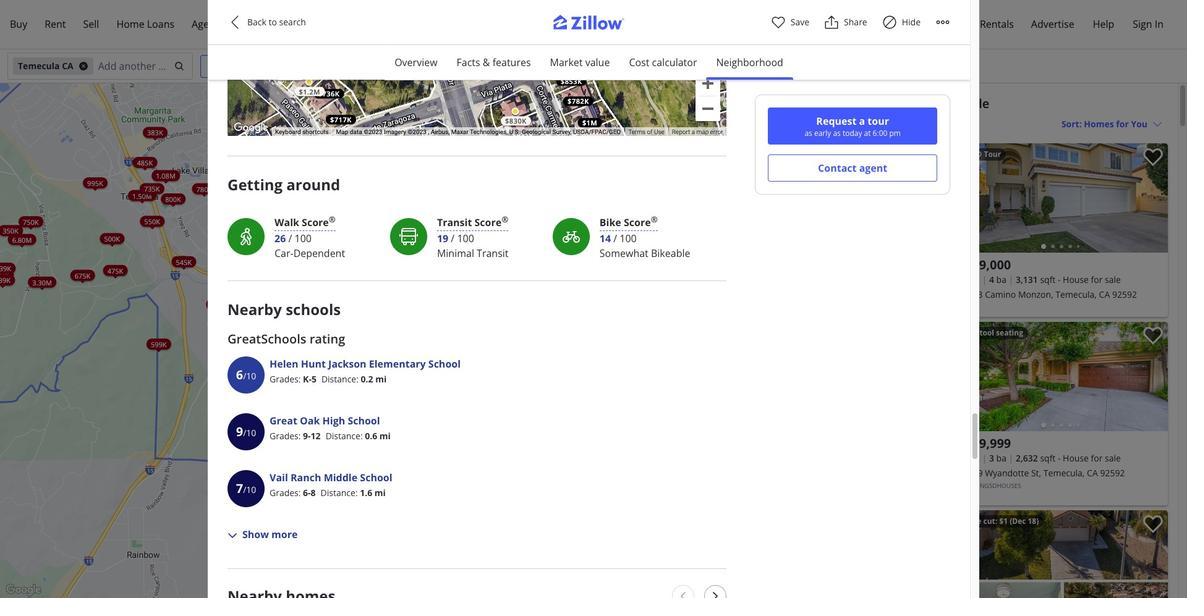 Task type: locate. For each thing, give the bounding box(es) containing it.
of ten element for 7
[[243, 472, 256, 509]]

save this home image for backyard relaxation
[[924, 148, 943, 167]]

help
[[1093, 17, 1114, 31]]

735k link
[[140, 183, 164, 194]]

0 vertical spatial /10
[[243, 370, 256, 382]]

2 ba from the top
[[997, 453, 1007, 464]]

0 vertical spatial chevron right image
[[927, 191, 942, 206]]

500k link down nearby
[[254, 320, 278, 331]]

a inside request a tour as early as today at 6:00 pm
[[859, 114, 865, 128]]

1 sqft from the top
[[1040, 274, 1056, 286]]

0 vertical spatial ba
[[997, 274, 1007, 286]]

bds for $919,000
[[965, 274, 980, 286]]

report a map error down center
[[672, 128, 723, 135]]

0 horizontal spatial chevron right image
[[711, 592, 721, 599]]

0 vertical spatial house
[[1063, 274, 1089, 286]]

for up 42419 wyandotte st, temecula, ca 92592 link
[[1091, 453, 1103, 464]]

14 link
[[600, 231, 611, 246]]

map down center
[[697, 128, 709, 135]]

score up 14 / 100 somewhat bikeable
[[624, 216, 651, 230]]

1 vertical spatial chevron left image
[[959, 191, 974, 206]]

1 vertical spatial /10
[[243, 427, 256, 439]]

1 vertical spatial 785k link
[[343, 341, 372, 358]]

/ 100 up minimal
[[451, 232, 474, 245]]

3d tour inside 3d tour link
[[301, 153, 320, 158]]

elementary
[[369, 357, 426, 371]]

/10 left the vail
[[243, 484, 256, 496]]

distance: inside vail ranch middle school grades: 6-8 distance: 1.6 mi
[[321, 487, 358, 499]]

® up 19 / 100 minimal transit
[[502, 214, 508, 225]]

12
[[311, 430, 321, 442]]

/10 inside 7 /10
[[243, 484, 256, 496]]

temecula inside filters element
[[18, 60, 60, 72]]

walk score ®
[[275, 214, 336, 230]]

1 chevron right image from the top
[[1147, 191, 1162, 206]]

map region
[[0, 0, 739, 599], [215, 0, 848, 167]]

1 - from the top
[[1058, 274, 1061, 286]]

800k link down 1.08m 'link'
[[161, 193, 185, 204]]

school inside helen hunt jackson elementary school grades: k-5 distance: 0.2 mi
[[428, 357, 461, 371]]

® for walk score
[[329, 214, 336, 225]]

bds for $799,999
[[965, 453, 980, 464]]

500k link up 475k
[[100, 233, 124, 244]]

score inside transit score ®
[[475, 216, 502, 230]]

45473 camino monzon, temecula, ca 92592 image
[[953, 143, 1168, 253]]

1 vertical spatial house
[[1063, 453, 1089, 464]]

0 vertical spatial school
[[428, 357, 461, 371]]

temecula for temecula ca real estate & homes for sale
[[736, 95, 793, 112]]

google image
[[231, 120, 271, 136], [3, 582, 44, 599]]

grades: inside great oak high school grades: 9-12 distance: 0.6 mi
[[270, 430, 301, 442]]

3 of ten element from the top
[[243, 472, 256, 509]]

1 vertical spatial chevron right image
[[1147, 558, 1162, 573]]

house up 45473 camino monzon, temecula, ca 92592 link
[[1063, 274, 1089, 286]]

475k link
[[103, 265, 128, 276]]

market value button
[[540, 45, 620, 80]]

use
[[654, 128, 665, 135]]

1 horizontal spatial 785k
[[347, 347, 363, 357]]

grades: for 7
[[270, 487, 301, 499]]

1 / 100 from the left
[[288, 232, 312, 245]]

score for transit score
[[475, 216, 502, 230]]

1 horizontal spatial google image
[[231, 120, 271, 136]]

$736k
[[318, 89, 340, 99]]

1 house from the top
[[1063, 274, 1089, 286]]

walk
[[275, 216, 299, 230]]

school
[[428, 357, 461, 371], [348, 414, 380, 428], [360, 471, 392, 485]]

1 horizontal spatial chevron left image
[[959, 191, 974, 206]]

800k up 26 / 100 car-dependent
[[306, 221, 322, 230]]

1.6
[[360, 487, 372, 499]]

31226 comotilo ct, temecula, ca 92592 image
[[733, 143, 948, 253]]

grades: for 9
[[270, 430, 301, 442]]

® inside walk score ®
[[329, 214, 336, 225]]

825k link
[[411, 242, 435, 253]]

neighborhood
[[716, 56, 783, 69]]

sale for $799,999
[[1105, 453, 1121, 464]]

link
[[360, 174, 389, 190], [355, 257, 384, 274], [238, 282, 268, 299]]

0 horizontal spatial 1.50m link
[[128, 190, 156, 201]]

chevron right image inside "property images, use arrow keys to navigate, image 1 of 14" group
[[927, 191, 942, 206]]

for for $919,000
[[1091, 274, 1103, 286]]

for up 45473 camino monzon, temecula, ca 92592 link
[[1091, 274, 1103, 286]]

somewhat
[[600, 247, 649, 260]]

1.10m link
[[422, 276, 450, 287]]

2 vertical spatial for you link
[[436, 255, 466, 272]]

1 vertical spatial 92592
[[1100, 467, 1125, 479]]

2 for from the top
[[1091, 453, 1103, 464]]

0 vertical spatial map
[[697, 128, 709, 135]]

19 / 100 minimal transit
[[437, 232, 509, 260]]

school right elementary
[[428, 357, 461, 371]]

score up 19 / 100 minimal transit
[[475, 216, 502, 230]]

0 vertical spatial 785k
[[322, 306, 338, 315]]

3d inside 3d tour 765k
[[287, 95, 293, 101]]

1 vertical spatial report a map error
[[669, 591, 720, 597]]

grades: down helen
[[270, 373, 301, 385]]

$741k link
[[234, 26, 264, 36]]

/10 inside 6 /10
[[243, 370, 256, 382]]

500k inside 919k 500k
[[258, 321, 274, 330]]

1 vertical spatial 3d tour
[[301, 153, 320, 158]]

1 horizontal spatial chevron right image
[[927, 191, 942, 206]]

1 ba from the top
[[997, 274, 1007, 286]]

1 vertical spatial school
[[348, 414, 380, 428]]

0 vertical spatial - house for sale
[[1058, 274, 1121, 286]]

- house for sale up 42419 wyandotte st, temecula, ca 92592 link
[[1058, 453, 1121, 464]]

785k up jackson
[[347, 347, 363, 357]]

0 horizontal spatial 4
[[243, 89, 247, 98]]

facts & features button
[[447, 45, 541, 80]]

0.2
[[361, 373, 373, 385]]

0 vertical spatial transit
[[437, 216, 472, 230]]

92592 for $799,999
[[1100, 467, 1125, 479]]

mi inside great oak high school grades: 9-12 distance: 0.6 mi
[[380, 430, 391, 442]]

&
[[483, 56, 490, 69], [885, 95, 894, 112]]

1 vertical spatial for you link
[[278, 187, 307, 204]]

school up 0.6
[[348, 414, 380, 428]]

sale up 45473 camino monzon, temecula, ca 92592 link
[[1105, 274, 1121, 286]]

1 vertical spatial sqft
[[1040, 453, 1056, 464]]

800k down 919k link
[[332, 329, 348, 338]]

2 horizontal spatial chevron right image
[[1147, 558, 1162, 573]]

800k link
[[161, 193, 185, 204], [302, 220, 326, 231], [212, 305, 237, 316], [328, 328, 352, 339]]

995k 475k
[[87, 178, 123, 275]]

report a map error for bottom report a map error link
[[669, 591, 720, 597]]

1 vertical spatial 785k
[[347, 347, 363, 357]]

1 vertical spatial distance:
[[326, 430, 363, 442]]

as left early
[[805, 128, 812, 139]]

0 vertical spatial report
[[672, 128, 690, 135]]

1.80m
[[278, 242, 298, 251]]

chevron left image inside property images, use arrow keys to navigate, image 1 of 63 group
[[959, 191, 974, 206]]

link up 894k link
[[355, 257, 384, 274]]

©2023 right data
[[364, 128, 382, 135]]

1 - house for sale from the top
[[1058, 274, 1121, 286]]

©2023 left ,
[[408, 128, 427, 135]]

of ten element left the vail
[[243, 472, 256, 509]]

tour inside 3d tour 765k
[[294, 95, 306, 101]]

transit right minimal
[[477, 247, 509, 260]]

nearby
[[228, 299, 282, 320]]

grades: inside vail ranch middle school grades: 6-8 distance: 1.6 mi
[[270, 487, 301, 499]]

485k
[[137, 158, 153, 167]]

0 vertical spatial of ten element
[[243, 358, 256, 395]]

of ten element left great
[[243, 415, 256, 452]]

car-
[[275, 247, 294, 260]]

report a map error link down minus icon
[[669, 591, 720, 597]]

900k
[[271, 320, 287, 329]]

2 map region from the left
[[215, 0, 848, 167]]

1 vertical spatial grades:
[[270, 430, 301, 442]]

0 vertical spatial sale
[[1105, 274, 1121, 286]]

chevron down image
[[1153, 119, 1162, 129]]

919k 500k
[[258, 310, 344, 330]]

1 as from the left
[[805, 128, 812, 139]]

3 grades: from the top
[[270, 487, 301, 499]]

transit up 19
[[437, 216, 472, 230]]

2 bds from the top
[[965, 453, 980, 464]]

technologies,
[[470, 128, 508, 135]]

tour inside 3d tour 724k
[[244, 298, 256, 304]]

temecula, inside "42419 wyandotte st, temecula, ca 92592 shoppingsdhouses"
[[1044, 467, 1085, 479]]

market value
[[550, 56, 610, 69]]

1 vertical spatial map
[[693, 591, 705, 597]]

0 vertical spatial for
[[1091, 274, 1103, 286]]

1 map region from the left
[[0, 0, 739, 599]]

480k link
[[323, 426, 347, 437]]

550k link
[[287, 147, 312, 158], [140, 216, 164, 227], [315, 217, 339, 228], [307, 222, 332, 233], [314, 224, 339, 236]]

redfin
[[958, 303, 979, 312]]

1 sale from the top
[[1105, 274, 1121, 286]]

92592 for $919,000
[[1112, 289, 1137, 301]]

0 vertical spatial sqft
[[1040, 274, 1056, 286]]

mi for 9
[[380, 430, 391, 442]]

0 vertical spatial bds
[[965, 274, 980, 286]]

mi for 7
[[375, 487, 386, 499]]

school up 1.6
[[360, 471, 392, 485]]

0 vertical spatial -
[[1058, 274, 1061, 286]]

2 sqft from the top
[[1040, 453, 1056, 464]]

2 vertical spatial link
[[238, 282, 268, 299]]

help link
[[1084, 10, 1123, 39]]

temecula, right the st,
[[1044, 467, 1085, 479]]

map down minus icon
[[693, 591, 705, 597]]

ba up camino
[[997, 274, 1007, 286]]

- for $799,999
[[1058, 453, 1061, 464]]

4 inside map 'region'
[[243, 89, 247, 98]]

- up 45473 camino monzon, temecula, ca 92592 link
[[1058, 274, 1061, 286]]

550k inside 2.55m 1.90m 550k
[[318, 225, 334, 235]]

1 horizontal spatial score
[[475, 216, 502, 230]]

1 horizontal spatial 4
[[989, 274, 994, 286]]

grades: down great
[[270, 430, 301, 442]]

/ 100 for bike
[[614, 232, 637, 245]]

/ 100 inside 14 / 100 somewhat bikeable
[[614, 232, 637, 245]]

at
[[864, 128, 871, 139]]

ca inside filters element
[[62, 60, 73, 72]]

1 bds from the top
[[965, 274, 980, 286]]

1 horizontal spatial transit
[[477, 247, 509, 260]]

barstool seating
[[963, 328, 1023, 338]]

3d inside "main content"
[[972, 149, 982, 160]]

0 horizontal spatial / 100
[[288, 232, 312, 245]]

/10 for 9
[[243, 427, 256, 439]]

transit
[[437, 216, 472, 230], [477, 247, 509, 260]]

manage rentals link
[[932, 10, 1023, 39]]

/ 100 inside 26 / 100 car-dependent
[[288, 232, 312, 245]]

of ten element
[[243, 358, 256, 395], [243, 415, 256, 452], [243, 472, 256, 509]]

2 - house for sale from the top
[[1058, 453, 1121, 464]]

800k inside 800k 270k
[[217, 305, 233, 315]]

getting
[[228, 175, 283, 195]]

92592 inside 45473 camino monzon, temecula, ca 92592 redfin
[[1112, 289, 1137, 301]]

re-
[[665, 100, 679, 111]]

link right the 795k
[[360, 174, 389, 190]]

0 horizontal spatial ©2023
[[364, 128, 382, 135]]

2 vertical spatial /10
[[243, 484, 256, 496]]

more image
[[936, 15, 950, 30]]

1 vertical spatial 1.50m link
[[530, 229, 559, 240]]

800k link up greatschools
[[212, 305, 237, 316]]

/ 100 up somewhat
[[614, 232, 637, 245]]

31734 calle novelda, temecula, ca 92592 image
[[953, 511, 1168, 599]]

0 horizontal spatial for you link
[[278, 187, 307, 204]]

distance: inside great oak high school grades: 9-12 distance: 0.6 mi
[[326, 430, 363, 442]]

of ten element for 6
[[243, 358, 256, 395]]

0 horizontal spatial 500k
[[104, 234, 120, 243]]

helen hunt jackson elementary school grades: k-5 distance: 0.2 mi
[[270, 357, 461, 385]]

$830k link
[[501, 108, 531, 126]]

grades: down the vail
[[270, 487, 301, 499]]

main content
[[723, 83, 1178, 599]]

chevron right image inside property images, use arrow keys to navigate, image 1 of 39 group
[[1147, 369, 1162, 384]]

school for 9
[[348, 414, 380, 428]]

$931k link
[[508, 131, 538, 140]]

temecula left remove tag icon
[[18, 60, 60, 72]]

tour inside 3d tour 745k
[[392, 249, 404, 254]]

0 vertical spatial google image
[[231, 120, 271, 136]]

mi inside vail ranch middle school grades: 6-8 distance: 1.6 mi
[[375, 487, 386, 499]]

ba right 3 on the right bottom of page
[[997, 453, 1007, 464]]

chevron right image
[[1147, 191, 1162, 206], [1147, 369, 1162, 384]]

u.s.
[[509, 128, 520, 135]]

error for the top report a map error link
[[710, 128, 723, 135]]

sale up 42419 wyandotte st, temecula, ca 92592 link
[[1105, 453, 1121, 464]]

® for bike score
[[651, 214, 658, 225]]

2 horizontal spatial / 100
[[614, 232, 637, 245]]

house for $799,999
[[1063, 453, 1089, 464]]

save this home image
[[924, 148, 943, 167], [1143, 148, 1163, 167], [1143, 516, 1163, 534]]

sqft up the st,
[[1040, 453, 1056, 464]]

- up 42419 wyandotte st, temecula, ca 92592 link
[[1058, 453, 1061, 464]]

score inside bike score ®
[[624, 216, 651, 230]]

$815k link
[[248, 40, 279, 49]]

1 vertical spatial of ten element
[[243, 415, 256, 452]]

/10 inside 9 /10
[[243, 427, 256, 439]]

units
[[249, 89, 265, 98]]

/ 100 inside 19 / 100 minimal transit
[[451, 232, 474, 245]]

1 horizontal spatial 635k link
[[302, 186, 326, 197]]

2 vertical spatial school
[[360, 471, 392, 485]]

backyard
[[743, 149, 778, 160]]

995k link
[[83, 177, 107, 188]]

2 horizontal spatial score
[[624, 216, 651, 230]]

0 horizontal spatial temecula
[[18, 60, 60, 72]]

92592
[[1112, 289, 1137, 301], [1100, 467, 1125, 479]]

tour
[[260, 84, 272, 89], [294, 95, 306, 101], [308, 153, 320, 158], [392, 249, 404, 254], [244, 298, 256, 304]]

710k link
[[243, 79, 268, 90]]

$909k
[[482, 63, 504, 72]]

1 vertical spatial temecula
[[736, 95, 793, 112]]

710k
[[247, 80, 263, 89]]

1 vertical spatial report a map error link
[[669, 591, 720, 597]]

1 vertical spatial temecula,
[[1044, 467, 1085, 479]]

filters element
[[0, 49, 1187, 83]]

950k
[[554, 98, 570, 107]]

vail
[[270, 471, 288, 485]]

$926k link
[[470, 41, 500, 50]]

$889k
[[552, 55, 573, 65]]

school inside great oak high school grades: 9-12 distance: 0.6 mi
[[348, 414, 380, 428]]

mi right 0.2
[[375, 373, 387, 385]]

bds up 42419
[[965, 453, 980, 464]]

/ 100 down walk score ®
[[288, 232, 312, 245]]

5.20m
[[476, 131, 495, 140]]

sqft for $799,999
[[1040, 453, 1056, 464]]

tour for 745k
[[392, 249, 404, 254]]

1 for from the top
[[1091, 274, 1103, 286]]

temecula, right monzon,
[[1056, 289, 1097, 301]]

chevron left image
[[740, 191, 754, 206], [959, 369, 974, 384], [959, 558, 974, 573], [679, 592, 688, 599]]

2 ©2023 from the left
[[408, 128, 427, 135]]

2 ® from the left
[[502, 214, 508, 225]]

845k
[[309, 357, 325, 367]]

2 of ten element from the top
[[243, 415, 256, 452]]

school inside vail ranch middle school grades: 6-8 distance: 1.6 mi
[[360, 471, 392, 485]]

sqft up monzon,
[[1040, 274, 1056, 286]]

/10 left great
[[243, 427, 256, 439]]

3d inside 3d tour 745k
[[385, 249, 391, 254]]

facts
[[457, 56, 480, 69]]

1 vertical spatial bds
[[965, 453, 980, 464]]

temecula, inside 45473 camino monzon, temecula, ca 92592 redfin
[[1056, 289, 1097, 301]]

1 horizontal spatial for you link
[[366, 137, 395, 154]]

cost calculator button
[[619, 45, 707, 80]]

2 / 100 from the left
[[451, 232, 474, 245]]

chevron left image inside property images, use arrow keys to navigate, image 1 of 39 group
[[959, 369, 974, 384]]

3 /10 from the top
[[243, 484, 256, 496]]

0 vertical spatial 4
[[243, 89, 247, 98]]

bike image
[[561, 227, 581, 246]]

0 vertical spatial chevron left image
[[228, 15, 242, 30]]

1 vertical spatial sale
[[1105, 453, 1121, 464]]

wyandotte
[[985, 467, 1029, 479]]

for for $799,999
[[1091, 453, 1103, 464]]

1 ©2023 from the left
[[364, 128, 382, 135]]

- house for sale up 45473 camino monzon, temecula, ca 92592 link
[[1058, 274, 1121, 286]]

11.0m link
[[538, 147, 567, 158]]

1 vertical spatial - house for sale
[[1058, 453, 1121, 464]]

home
[[116, 17, 144, 31]]

score inside walk score ®
[[302, 216, 329, 230]]

3 ® from the left
[[651, 214, 658, 225]]

1.50m inside 525k 1.50m
[[276, 244, 295, 253]]

save this home image for price cut:
[[1143, 516, 1163, 534]]

school for 7
[[360, 471, 392, 485]]

& up tour
[[885, 95, 894, 112]]

bds up 45473
[[965, 274, 980, 286]]

for you 845k
[[309, 352, 331, 367]]

vail ranch middle school link
[[270, 470, 392, 485]]

score for walk score
[[302, 216, 329, 230]]

2 vertical spatial of ten element
[[243, 472, 256, 509]]

800k left 724k
[[217, 305, 233, 315]]

sale for $919,000
[[1105, 274, 1121, 286]]

785k up the rating
[[322, 306, 338, 315]]

0 vertical spatial temecula,
[[1056, 289, 1097, 301]]

® up 525k 1.50m
[[329, 214, 336, 225]]

2 house from the top
[[1063, 453, 1089, 464]]

3 score from the left
[[624, 216, 651, 230]]

1 score from the left
[[302, 216, 329, 230]]

500k up 475k
[[104, 234, 120, 243]]

0 vertical spatial report a map error
[[672, 128, 723, 135]]

2 chevron right image from the top
[[1147, 369, 1162, 384]]

1 vertical spatial link
[[355, 257, 384, 274]]

2 grades: from the top
[[270, 430, 301, 442]]

chevron right image
[[927, 191, 942, 206], [1147, 558, 1162, 573], [711, 592, 721, 599]]

mi right 1.6
[[375, 487, 386, 499]]

back to search
[[247, 16, 306, 28]]

sqft
[[1040, 274, 1056, 286], [1040, 453, 1056, 464]]

keyboard shortcuts button
[[275, 128, 329, 136]]

0 vertical spatial distance:
[[321, 373, 359, 385]]

2 vertical spatial grades:
[[270, 487, 301, 499]]

0 vertical spatial for you
[[373, 138, 393, 144]]

helen
[[270, 357, 298, 371]]

® inside bike score ®
[[651, 214, 658, 225]]

mi right 0.6
[[380, 430, 391, 442]]

1 vertical spatial 1.50m
[[535, 230, 554, 240]]

property images, use arrow keys to navigate, image 1 of 39 group
[[953, 322, 1168, 435]]

back
[[247, 16, 266, 28]]

®
[[329, 214, 336, 225], [502, 214, 508, 225], [651, 214, 658, 225]]

2 /10 from the top
[[243, 427, 256, 439]]

center
[[679, 100, 707, 111]]

house up 42419 wyandotte st, temecula, ca 92592 link
[[1063, 453, 1089, 464]]

you inside for you 845k
[[322, 352, 331, 358]]

1 ® from the left
[[329, 214, 336, 225]]

1 vertical spatial ba
[[997, 453, 1007, 464]]

2 horizontal spatial 1.50m link
[[530, 229, 559, 240]]

560k link
[[400, 238, 425, 249]]

for you for the middle for you link
[[286, 188, 305, 194]]

ca inside 45473 camino monzon, temecula, ca 92592 redfin
[[1099, 289, 1110, 301]]

1 horizontal spatial 500k
[[258, 321, 274, 330]]

main navigation
[[0, 0, 1187, 49]]

pedestrian image
[[236, 227, 256, 246]]

ba for $919,000
[[997, 274, 1007, 286]]

transit inside 19 / 100 minimal transit
[[477, 247, 509, 260]]

chevron right image inside the property images, use arrow keys to navigate, image 1 of 37 group
[[1147, 558, 1162, 573]]

0 vertical spatial grades:
[[270, 373, 301, 385]]

report a map error for the top report a map error link
[[672, 128, 723, 135]]

grades: inside helen hunt jackson elementary school grades: k-5 distance: 0.2 mi
[[270, 373, 301, 385]]

for you for top for you link
[[373, 138, 393, 144]]

& down $926k
[[483, 56, 490, 69]]

of ten element for 9
[[243, 415, 256, 452]]

link up nearby
[[238, 282, 268, 299]]

1 grades: from the top
[[270, 373, 301, 385]]

2 score from the left
[[475, 216, 502, 230]]

- for $919,000
[[1058, 274, 1061, 286]]

1 vertical spatial &
[[885, 95, 894, 112]]

2 sale from the top
[[1105, 453, 1121, 464]]

as right early
[[833, 128, 841, 139]]

1 vertical spatial report
[[669, 591, 687, 597]]

1.25m link
[[465, 87, 493, 98]]

1 horizontal spatial / 100
[[451, 232, 474, 245]]

temecula up results
[[736, 95, 793, 112]]

500k link
[[100, 233, 124, 244], [254, 320, 278, 331]]

92592 inside "42419 wyandotte st, temecula, ca 92592 shoppingsdhouses"
[[1100, 467, 1125, 479]]

® up 14 / 100 somewhat bikeable
[[651, 214, 658, 225]]

3 / 100 from the left
[[614, 232, 637, 245]]

2 vertical spatial 1.50m
[[276, 244, 295, 253]]

0 horizontal spatial 635k
[[268, 178, 284, 187]]

0 horizontal spatial score
[[302, 216, 329, 230]]

1 vertical spatial mi
[[380, 430, 391, 442]]

2 - from the top
[[1058, 453, 1061, 464]]

919k link
[[324, 310, 349, 321]]

800k link up 26 / 100 car-dependent
[[302, 220, 326, 231]]

0 vertical spatial mi
[[375, 373, 387, 385]]

backyard relaxation
[[743, 149, 818, 160]]

search image
[[174, 61, 184, 71]]

report a map error link down center
[[672, 128, 723, 135]]

0 vertical spatial 92592
[[1112, 289, 1137, 301]]

1.10m
[[426, 277, 445, 286]]

survey,
[[552, 128, 572, 135]]

® inside transit score ®
[[502, 214, 508, 225]]

chevron left image for barstool seating
[[959, 369, 974, 384]]

report a map error down minus icon
[[669, 591, 720, 597]]

3d inside 3d tour 724k
[[238, 298, 243, 304]]

for you
[[373, 138, 393, 144], [286, 188, 305, 194]]

1 vertical spatial transit
[[477, 247, 509, 260]]

1 of ten element from the top
[[243, 358, 256, 395]]

distance: inside helen hunt jackson elementary school grades: k-5 distance: 0.2 mi
[[321, 373, 359, 385]]

500k up greatschools
[[258, 321, 274, 330]]

1 vertical spatial 500k
[[258, 321, 274, 330]]

0 vertical spatial temecula
[[18, 60, 60, 72]]

score up 26 / 100 car-dependent
[[302, 216, 329, 230]]

main content containing temecula ca real estate & homes for sale
[[723, 83, 1178, 599]]

724k
[[234, 303, 250, 313]]

of ten element left helen
[[243, 358, 256, 395]]

2 vertical spatial 1.50m link
[[271, 243, 300, 254]]

1.19m link
[[342, 279, 370, 290]]

/10 left helen
[[243, 370, 256, 382]]

tour for 765k
[[294, 95, 306, 101]]

chevron left image
[[228, 15, 242, 30], [959, 191, 974, 206]]

1 /10 from the top
[[243, 370, 256, 382]]

0 horizontal spatial &
[[483, 56, 490, 69]]

14 / 100 somewhat bikeable
[[600, 232, 690, 260]]

zillow logo image
[[544, 15, 643, 36]]



Task type: vqa. For each thing, say whether or not it's contained in the screenshot.
TOUR corresponding to 765K
yes



Task type: describe. For each thing, give the bounding box(es) containing it.
advertise link
[[1023, 10, 1083, 39]]

map region containing $915k
[[215, 0, 848, 167]]

manage
[[941, 17, 977, 31]]

street
[[665, 48, 687, 59]]

rating
[[310, 331, 345, 347]]

545k link
[[172, 256, 196, 267]]

(dec
[[1010, 516, 1026, 527]]

/10 for 7
[[243, 484, 256, 496]]

$1.2m
[[299, 87, 320, 96]]

manage rentals
[[941, 17, 1014, 31]]

900k link
[[266, 319, 291, 330]]

contact agent button
[[768, 155, 937, 182]]

score for bike score
[[624, 216, 651, 230]]

45473 camino monzon, temecula, ca 92592 link
[[958, 288, 1163, 302]]

map
[[336, 128, 348, 135]]

- house for sale for $919,000
[[1058, 274, 1121, 286]]

tour inside 3d tour link
[[308, 153, 320, 158]]

error for bottom report a map error link
[[707, 591, 720, 597]]

669k
[[299, 330, 315, 339]]

/ 100 for walk
[[288, 232, 312, 245]]

0 vertical spatial link
[[360, 174, 389, 190]]

remove boundary
[[550, 100, 629, 111]]

800k down 1.08m 'link'
[[165, 194, 181, 203]]

transit inside transit score ®
[[437, 216, 472, 230]]

383k
[[147, 128, 163, 137]]

st,
[[1031, 467, 1041, 479]]

show more
[[242, 528, 298, 542]]

798k
[[348, 348, 363, 357]]

save this home image
[[1143, 327, 1163, 345]]

chevron right image for $919,000
[[1147, 191, 1162, 206]]

& inside button
[[483, 56, 490, 69]]

/10 for 6
[[243, 370, 256, 382]]

4 for 4 ba
[[989, 274, 994, 286]]

chevron down image
[[228, 531, 237, 541]]

1 horizontal spatial 1.50m link
[[271, 243, 300, 254]]

894k
[[371, 280, 387, 289]]

chevron right image for backyard relaxation
[[927, 191, 942, 206]]

/ 100 for transit
[[451, 232, 474, 245]]

$736k $782k
[[318, 89, 589, 106]]

0 horizontal spatial 785k link
[[318, 305, 342, 316]]

2,632
[[1016, 453, 1038, 464]]

825k
[[415, 243, 431, 252]]

usda/fpac/geo
[[573, 128, 621, 135]]

0 vertical spatial 1.50m
[[132, 191, 152, 200]]

0 vertical spatial report a map error link
[[672, 128, 723, 135]]

chevron left image for backyard relaxation
[[740, 191, 754, 206]]

great oak high school grades: 9-12 distance: 0.6 mi
[[270, 414, 391, 442]]

agent finder
[[192, 17, 249, 31]]

1 horizontal spatial &
[[885, 95, 894, 112]]

cost calculator
[[629, 56, 697, 69]]

re-center
[[665, 100, 707, 111]]

relaxation
[[780, 149, 818, 160]]

back to search link
[[228, 15, 320, 30]]

property images, use arrow keys to navigate, image 1 of 37 group
[[953, 511, 1168, 599]]

795k
[[320, 177, 336, 186]]

0 vertical spatial 1.50m link
[[128, 190, 156, 201]]

hide image
[[882, 15, 897, 30]]

finder
[[221, 17, 249, 31]]

terms of use
[[628, 128, 665, 135]]

800k 270k
[[217, 82, 253, 315]]

800k link down 919k link
[[328, 328, 352, 339]]

share
[[844, 16, 867, 28]]

bike
[[600, 216, 621, 230]]

temecula for temecula ca
[[18, 60, 60, 72]]

835k link
[[223, 83, 248, 94]]

109 results
[[736, 117, 781, 129]]

estate
[[845, 95, 882, 112]]

0 vertical spatial for you link
[[366, 137, 395, 154]]

545k
[[176, 257, 192, 266]]

6-
[[303, 487, 311, 499]]

475k
[[107, 266, 123, 275]]

terms
[[628, 128, 646, 135]]

sign in link
[[1124, 10, 1172, 39]]

- house for sale for $799,999
[[1058, 453, 1121, 464]]

chevron left image for price cut:
[[959, 558, 974, 573]]

3d tour link
[[293, 151, 322, 168]]

keyboard shortcuts
[[275, 128, 329, 135]]

map region containing 710k
[[0, 0, 739, 599]]

distance: for 9
[[326, 430, 363, 442]]

$919,000
[[958, 257, 1011, 273]]

$717k
[[330, 115, 352, 124]]

sale
[[965, 95, 990, 112]]

chevron right image for $799,999
[[1147, 369, 1162, 384]]

heart image
[[771, 15, 786, 30]]

0 horizontal spatial 635k link
[[263, 177, 288, 188]]

transit score ®
[[437, 214, 508, 230]]

ca inside "42419 wyandotte st, temecula, ca 92592 shoppingsdhouses"
[[1087, 467, 1098, 479]]

0 horizontal spatial 500k link
[[100, 233, 124, 244]]

property images, use arrow keys to navigate, image 1 of 63 group
[[953, 143, 1168, 256]]

clear field image
[[173, 61, 182, 71]]

bus image
[[399, 227, 419, 246]]

0 horizontal spatial 785k
[[322, 306, 338, 315]]

2 vertical spatial chevron right image
[[711, 592, 721, 599]]

894k link
[[367, 279, 391, 290]]

close image
[[634, 101, 642, 110]]

745k
[[382, 254, 397, 263]]

919k
[[329, 310, 344, 320]]

3 ba
[[989, 453, 1007, 464]]

835k
[[228, 84, 244, 93]]

3d tour 745k
[[382, 249, 404, 263]]

2 horizontal spatial 1.50m
[[535, 230, 554, 240]]

735k
[[144, 184, 160, 193]]

4 for 4 units
[[243, 89, 247, 98]]

9.50m link
[[582, 241, 610, 252]]

show
[[242, 528, 269, 542]]

sell
[[83, 17, 99, 31]]

real
[[816, 95, 842, 112]]

2.55m 1.90m 550k
[[300, 115, 421, 235]]

sqft for $919,000
[[1040, 274, 1056, 286]]

mi inside helen hunt jackson elementary school grades: k-5 distance: 0.2 mi
[[375, 373, 387, 385]]

re-center button
[[658, 93, 714, 118]]

for inside for you 845k
[[312, 352, 321, 358]]

tour for 724k
[[244, 298, 256, 304]]

790k
[[339, 426, 355, 435]]

$853k
[[561, 77, 582, 86]]

remove boundary button
[[538, 93, 653, 118]]

3,131
[[1016, 274, 1038, 286]]

2 as from the left
[[833, 128, 841, 139]]

19 link
[[437, 231, 448, 246]]

greatschools
[[228, 331, 306, 347]]

$1
[[999, 516, 1008, 527]]

results
[[753, 117, 781, 129]]

2 horizontal spatial for you link
[[436, 255, 466, 272]]

geological
[[522, 128, 551, 135]]

2.58m link
[[224, 231, 252, 242]]

45473
[[958, 289, 983, 301]]

1 vertical spatial 500k link
[[254, 320, 278, 331]]

property images, use arrow keys to navigate, image 1 of 14 group
[[733, 143, 948, 253]]

minus image
[[693, 569, 706, 582]]

share image
[[824, 15, 839, 30]]

temecula, for $799,999
[[1044, 467, 1085, 479]]

distance: for 7
[[321, 487, 358, 499]]

ba for $799,999
[[997, 453, 1007, 464]]

42419 wyandotte st, temecula, ca 92592 image
[[953, 322, 1168, 432]]

chevron right image for price cut:
[[1147, 558, 1162, 573]]

0 horizontal spatial chevron left image
[[228, 15, 242, 30]]

homes
[[897, 95, 939, 112]]

,
[[428, 128, 429, 135]]

greatschools rating
[[228, 331, 345, 347]]

remove tag image
[[78, 61, 88, 71]]

$815k
[[253, 40, 274, 49]]

6
[[236, 367, 243, 383]]

® for transit score
[[502, 214, 508, 225]]

1 horizontal spatial 635k
[[306, 187, 322, 196]]

42419
[[958, 467, 983, 479]]

temecula, for $919,000
[[1056, 289, 1097, 301]]

skip link list tab list
[[385, 45, 793, 80]]

9 /10
[[236, 423, 256, 440]]

for
[[942, 95, 962, 112]]

0 vertical spatial 500k
[[104, 234, 120, 243]]

to
[[269, 16, 277, 28]]

0 horizontal spatial google image
[[3, 582, 44, 599]]

0 vertical spatial 3d tour
[[253, 84, 272, 89]]

agent finder link
[[183, 10, 257, 39]]

26
[[275, 232, 286, 245]]

sign
[[1133, 17, 1152, 31]]

1.08m
[[156, 171, 175, 180]]

house for $919,000
[[1063, 274, 1089, 286]]

18)
[[1028, 516, 1039, 527]]

buy link
[[1, 10, 36, 39]]

advertise
[[1031, 17, 1074, 31]]



